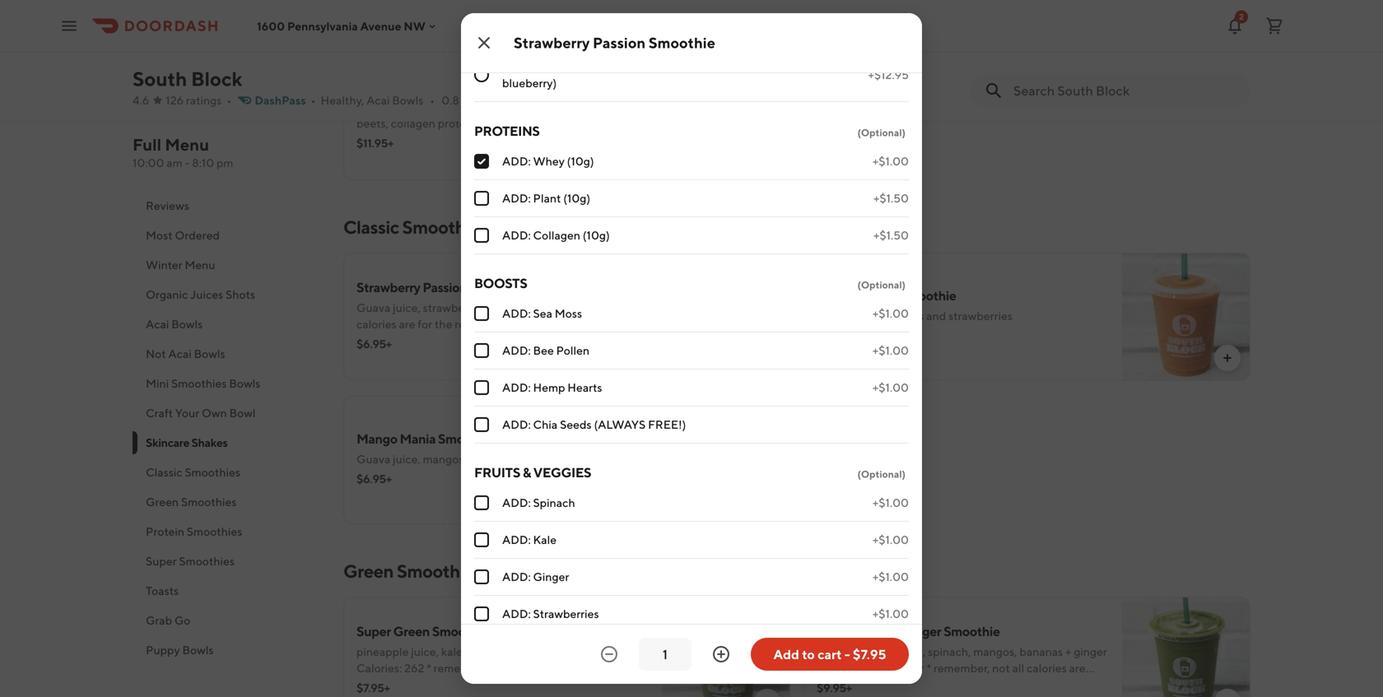 Task type: describe. For each thing, give the bounding box(es) containing it.
10:00
[[133, 156, 164, 170]]

add: for add: kale
[[502, 533, 531, 547]]

ginger inside fruits & veggies group
[[533, 570, 569, 584]]

bowls for not
[[194, 347, 225, 361]]

winter menu button
[[133, 250, 324, 280]]

eat for strawberry passion smoothie
[[605, 334, 622, 348]]

pink radiance image
[[662, 52, 791, 180]]

milk,
[[398, 100, 423, 114]]

to inside button
[[802, 647, 815, 662]]

real for strawberry passion smoothie
[[624, 334, 644, 348]]

mini smoothies bowls
[[146, 377, 261, 390]]

ADD: Chia Seeds (ALWAYS FREE!) checkbox
[[474, 417, 489, 432]]

green smoothies inside button
[[146, 495, 237, 509]]

super green smoothie image
[[662, 597, 791, 697]]

created for super
[[817, 678, 857, 692]]

(optional) for proteins
[[858, 127, 906, 138]]

calories! inside super green smoothie pineapple juice, kale, spinach, mangos, bananas calories: 262  * remember, not all calories are created equal. we encourage you to eat real food and to count colors, not calories!
[[413, 695, 457, 697]]

Current quantity is 1 number field
[[649, 646, 682, 664]]

are inside super green + ginger smoothie pineapple juice, kale, spinach, mangos, bananas + ginger calories: 246 regular  * remember, not all calories are created equal. we encourage you to eat real food and to count colors, not calories!
[[1069, 662, 1086, 675]]

increase quantity by 1 image
[[711, 645, 731, 665]]

you for strawberry passion smoothie
[[570, 334, 589, 348]]

guava for mango mania smoothie
[[357, 452, 391, 466]]

bowls for mini
[[229, 377, 261, 390]]

and inside super green + ginger smoothie pineapple juice, kale, spinach, mangos, bananas + ginger calories: 246 regular  * remember, not all calories are created equal. we encourage you to eat real food and to count colors, not calories!
[[1072, 678, 1091, 692]]

add: spinach
[[502, 496, 575, 510]]

ginger inside super green + ginger smoothie pineapple juice, kale, spinach, mangos, bananas + ginger calories: 246 regular  * remember, not all calories are created equal. we encourage you to eat real food and to count colors, not calories!
[[901, 624, 942, 639]]

kale, inside super green smoothie pineapple juice, kale, spinach, mangos, bananas calories: 262  * remember, not all calories are created equal. we encourage you to eat real food and to count colors, not calories!
[[441, 645, 466, 659]]

(optional) for boosts
[[858, 279, 906, 291]]

add item to cart image
[[1221, 352, 1234, 365]]

all for super green + ginger smoothie
[[1013, 662, 1025, 675]]

guava for guava breeze smoothie
[[817, 309, 851, 323]]

1600 pennsylvania avenue nw
[[257, 19, 426, 33]]

food for strawberry
[[357, 350, 381, 364]]

sea
[[481, 117, 498, 130]]

super smoothies button
[[133, 547, 324, 576]]

you for super green + ginger smoothie
[[969, 678, 988, 692]]

grab
[[146, 614, 172, 627]]

pineapple inside super green + ginger smoothie pineapple juice, kale, spinach, mangos, bananas + ginger calories: 246 regular  * remember, not all calories are created equal. we encourage you to eat real food and to count colors, not calories!
[[817, 645, 869, 659]]

make
[[502, 60, 532, 73]]

go
[[175, 614, 191, 627]]

equal. for super green + ginger smoothie
[[859, 678, 891, 692]]

granola,
[[609, 60, 651, 73]]

most ordered button
[[133, 221, 324, 250]]

healthy, acai bowls • 0.8 mi
[[321, 93, 474, 107]]

beets,
[[357, 117, 389, 130]]

+$12.95
[[868, 68, 909, 82]]

collagen
[[391, 117, 436, 130]]

2 • from the left
[[311, 93, 316, 107]]

- inside button
[[845, 647, 850, 662]]

1600 pennsylvania avenue nw button
[[257, 19, 439, 33]]

open menu image
[[59, 16, 79, 36]]

(top:
[[581, 60, 607, 73]]

$9.95+
[[817, 681, 852, 695]]

add: hemp hearts
[[502, 381, 602, 394]]

+$1.00 for add: hemp hearts
[[873, 381, 909, 394]]

1 • from the left
[[227, 93, 232, 107]]

created for strawberry
[[418, 334, 458, 348]]

almond
[[357, 100, 396, 114]]

calories: inside super green smoothie pineapple juice, kale, spinach, mangos, bananas calories: 262  * remember, not all calories are created equal. we encourage you to eat real food and to count colors, not calories!
[[357, 662, 402, 675]]

we for strawberry passion smoothie
[[494, 334, 510, 348]]

spinach
[[533, 496, 575, 510]]

super inside "button"
[[146, 555, 177, 568]]

kale, inside super green + ginger smoothie pineapple juice, kale, spinach, mangos, bananas + ginger calories: 246 regular  * remember, not all calories are created equal. we encourage you to eat real food and to count colors, not calories!
[[901, 645, 926, 659]]

bananas inside super green smoothie pineapple juice, kale, spinach, mangos, bananas calories: 262  * remember, not all calories are created equal. we encourage you to eat real food and to count colors, not calories!
[[559, 645, 603, 659]]

food for super
[[1045, 678, 1069, 692]]

bowls inside acai bowls button
[[171, 317, 203, 331]]

count for strawberry
[[418, 350, 449, 364]]

banana
[[488, 452, 527, 466]]

juice, inside super green + ginger smoothie pineapple juice, kale, spinach, mangos, bananas + ginger calories: 246 regular  * remember, not all calories are created equal. we encourage you to eat real food and to count colors, not calories!
[[871, 645, 899, 659]]

* inside super green + ginger smoothie pineapple juice, kale, spinach, mangos, bananas + ginger calories: 246 regular  * remember, not all calories are created equal. we encourage you to eat real food and to count colors, not calories!
[[927, 662, 932, 675]]

pm
[[217, 156, 233, 170]]

add: for add: hemp hearts
[[502, 381, 531, 394]]

south
[[133, 67, 187, 91]]

(always
[[594, 418, 646, 431]]

- inside full menu 10:00 am - 8:10 pm
[[185, 156, 190, 170]]

smoothies for protein smoothies button
[[187, 525, 242, 539]]

craft your own bowl
[[146, 406, 256, 420]]

it
[[534, 60, 541, 73]]

add: whey (10g)
[[502, 154, 594, 168]]

smoothies for classic smoothies 'button'
[[185, 466, 240, 479]]

created inside super green smoothie pineapple juice, kale, spinach, mangos, bananas calories: 262  * remember, not all calories are created equal. we encourage you to eat real food and to count colors, not calories!
[[588, 662, 628, 675]]

add to cart - $7.95
[[774, 647, 887, 662]]

&
[[523, 465, 531, 480]]

mangos, inside super green + ginger smoothie pineapple juice, kale, spinach, mangos, bananas + ginger calories: 246 regular  * remember, not all calories are created equal. we encourage you to eat real food and to count colors, not calories!
[[974, 645, 1017, 659]]

strawberries
[[533, 607, 599, 621]]

$7.95
[[853, 647, 887, 662]]

regular for smoothie
[[455, 317, 492, 331]]

skincare
[[146, 436, 189, 450]]

(10g) for add: plant (10g)
[[563, 191, 591, 205]]

eat inside super green smoothie pineapple juice, kale, spinach, mangos, bananas calories: 262  * remember, not all calories are created equal. we encourage you to eat real food and to count colors, not calories!
[[501, 678, 518, 692]]

calories inside super green + ginger smoothie pineapple juice, kale, spinach, mangos, bananas + ginger calories: 246 regular  * remember, not all calories are created equal. we encourage you to eat real food and to count colors, not calories!
[[1027, 662, 1067, 675]]

mango mania smoothie image
[[662, 396, 791, 525]]

smoothies for green smoothies button
[[181, 495, 237, 509]]

super for super green + ginger smoothie
[[817, 624, 851, 639]]

dashpass •
[[255, 93, 316, 107]]

acai bowls button
[[133, 310, 324, 339]]

regular for +
[[888, 662, 925, 675]]

juices
[[190, 288, 223, 301]]

smoothie for strawberry passion smoothie
[[649, 34, 716, 51]]

add item to cart image for the green glow image
[[761, 7, 774, 21]]

protein,
[[438, 117, 478, 130]]

veggies
[[533, 465, 591, 480]]

featured
[[146, 169, 194, 183]]

passion for strawberry passion smoothie guava juice, strawberries and bananas  calories: 331  * calories are for the regular sizes. remember, not all calories are created equal. we encourage you to eat real food and to count colors, not calories!
[[423, 280, 467, 295]]

+$1.00 for add: kale
[[873, 533, 909, 547]]

add: ginger
[[502, 570, 569, 584]]

strawberry, inside make it a bowl (top: granola, banana, strawberry, blueberry)
[[697, 60, 755, 73]]

calories: inside super green + ginger smoothie pineapple juice, kale, spinach, mangos, bananas + ginger calories: 246 regular  * remember, not all calories are created equal. we encourage you to eat real food and to count colors, not calories!
[[817, 662, 862, 675]]

calories inside super green smoothie pineapple juice, kale, spinach, mangos, bananas calories: 262  * remember, not all calories are created equal. we encourage you to eat real food and to count colors, not calories!
[[527, 662, 567, 675]]

craft
[[146, 406, 173, 420]]

grab go button
[[133, 606, 324, 636]]

breeze
[[857, 288, 898, 303]]

add to cart - $7.95 button
[[751, 638, 909, 671]]

ratings
[[186, 93, 222, 107]]

menu for winter
[[185, 258, 215, 272]]

* inside the "strawberry passion smoothie guava juice, strawberries and bananas  calories: 331  * calories are for the regular sizes. remember, not all calories are created equal. we encourage you to eat real food and to count colors, not calories!"
[[625, 301, 630, 315]]

add: for add: spinach
[[502, 496, 531, 510]]

add: bee pollen
[[502, 344, 590, 357]]

bowl for own
[[229, 406, 256, 420]]

equal. inside super green smoothie pineapple juice, kale, spinach, mangos, bananas calories: 262  * remember, not all calories are created equal. we encourage you to eat real food and to count colors, not calories!
[[357, 678, 388, 692]]

encourage for strawberry passion smoothie
[[512, 334, 568, 348]]

boosts group
[[474, 274, 909, 444]]

mania
[[400, 431, 436, 447]]

bananas inside the "strawberry passion smoothie guava juice, strawberries and bananas  calories: 331  * calories are for the regular sizes. remember, not all calories are created equal. we encourage you to eat real food and to count colors, not calories!"
[[512, 301, 555, 315]]

0.8
[[442, 93, 459, 107]]

we inside super green smoothie pineapple juice, kale, spinach, mangos, bananas calories: 262  * remember, not all calories are created equal. we encourage you to eat real food and to count colors, not calories!
[[391, 678, 406, 692]]

add: for add: plant (10g)
[[502, 191, 531, 205]]

super green + ginger smoothie pineapple juice, kale, spinach, mangos, bananas + ginger calories: 246 regular  * remember, not all calories are created equal. we encourage you to eat real food and to count colors, not calories!
[[817, 624, 1107, 697]]

banana, inside make it a bowl (top: granola, banana, strawberry, blueberry)
[[653, 60, 694, 73]]

acai for healthy,
[[367, 93, 390, 107]]

mangos for mania
[[423, 452, 464, 466]]

calories: inside mango mania smoothie guava juice, mangos and banana  calories: 334 $6.95+
[[529, 452, 575, 466]]

add: for add: sea moss
[[502, 307, 531, 320]]

add: for add: bee pollen
[[502, 344, 531, 357]]

all for strawberry passion smoothie
[[603, 317, 615, 331]]

group containing large (24 oz)
[[474, 0, 909, 102]]

ordered
[[175, 229, 220, 242]]

1 horizontal spatial +
[[1066, 645, 1072, 659]]

0 vertical spatial classic smoothies
[[343, 217, 488, 238]]

+$1.00 for add: strawberries
[[873, 607, 909, 621]]

collagen
[[533, 229, 581, 242]]

protein smoothies button
[[133, 517, 324, 547]]

246
[[865, 662, 885, 675]]

passion for strawberry passion smoothie
[[593, 34, 646, 51]]

not acai bowls
[[146, 347, 225, 361]]

dates,
[[529, 100, 560, 114]]

126
[[166, 93, 184, 107]]

guava for strawberry passion smoothie
[[357, 301, 391, 315]]

+$1.00 for add: bee pollen
[[873, 344, 909, 357]]

guava breeze smoothie guava juice, mangos and strawberries $6.95+
[[817, 288, 1013, 343]]

colors, for strawberry
[[451, 350, 485, 364]]

reviews
[[146, 199, 189, 212]]

spinach, inside super green smoothie pineapple juice, kale, spinach, mangos, bananas calories: 262  * remember, not all calories are created equal. we encourage you to eat real food and to count colors, not calories!
[[468, 645, 511, 659]]

smoothies for mini smoothies bowls button
[[171, 377, 227, 390]]

real for super green + ginger smoothie
[[1023, 678, 1043, 692]]

hearts
[[568, 381, 602, 394]]

+$1.00 for add: sea moss
[[873, 307, 909, 320]]

add: for add: chia seeds (always free!)
[[502, 418, 531, 431]]

add: for add: ginger
[[502, 570, 531, 584]]

334
[[577, 452, 597, 466]]

juice, for breeze
[[853, 309, 881, 323]]

blue glaze image
[[1122, 0, 1251, 37]]

acai for not
[[168, 347, 192, 361]]

toasts
[[146, 584, 179, 598]]

remember, inside super green smoothie pineapple juice, kale, spinach, mangos, bananas calories: 262  * remember, not all calories are created equal. we encourage you to eat real food and to count colors, not calories!
[[434, 662, 490, 675]]

make it a bowl (top: granola, banana, strawberry, blueberry)
[[502, 60, 755, 90]]

pollen
[[556, 344, 590, 357]]

and inside mango mania smoothie guava juice, mangos and banana  calories: 334 $6.95+
[[466, 452, 486, 466]]

and inside "guava breeze smoothie guava juice, mangos and strawberries $6.95+"
[[927, 309, 946, 323]]

south block
[[133, 67, 242, 91]]

add: sea moss
[[502, 307, 582, 320]]

none radio inside group
[[474, 68, 489, 82]]

add: plant (10g)
[[502, 191, 591, 205]]

mango
[[357, 431, 398, 447]]

count for super
[[817, 695, 847, 697]]



Task type: locate. For each thing, give the bounding box(es) containing it.
(10g) for add: whey (10g)
[[567, 154, 594, 168]]

menu inside button
[[185, 258, 215, 272]]

2 add item to cart image from the left
[[1221, 7, 1234, 21]]

add: down the add: kale
[[502, 570, 531, 584]]

created inside the "strawberry passion smoothie guava juice, strawberries and bananas  calories: 331  * calories are for the regular sizes. remember, not all calories are created equal. we encourage you to eat real food and to count colors, not calories!"
[[418, 334, 458, 348]]

smoothie for mango mania smoothie guava juice, mangos and banana  calories: 334 $6.95+
[[438, 431, 494, 447]]

1 +$1.00 from the top
[[873, 154, 909, 168]]

mangos down mania
[[423, 452, 464, 466]]

1 horizontal spatial •
[[311, 93, 316, 107]]

smoothie inside mango mania smoothie guava juice, mangos and banana  calories: 334 $6.95+
[[438, 431, 494, 447]]

2 horizontal spatial all
[[1013, 662, 1025, 675]]

1 horizontal spatial mangos
[[883, 309, 924, 323]]

strawberry for strawberry passion smoothie
[[514, 34, 590, 51]]

2 horizontal spatial colors,
[[850, 695, 884, 697]]

1 horizontal spatial bananas
[[559, 645, 603, 659]]

1 mangos, from the left
[[513, 645, 557, 659]]

0 horizontal spatial •
[[227, 93, 232, 107]]

2 horizontal spatial remember,
[[934, 662, 990, 675]]

smoothie for guava breeze smoothie guava juice, mangos and strawberries $6.95+
[[900, 288, 956, 303]]

2 vertical spatial (10g)
[[583, 229, 610, 242]]

1 pineapple from the left
[[357, 645, 409, 659]]

calories! inside the "strawberry passion smoothie guava juice, strawberries and bananas  calories: 331  * calories are for the regular sizes. remember, not all calories are created equal. we encourage you to eat real food and to count colors, not calories!"
[[508, 350, 552, 364]]

mini smoothies bowls button
[[133, 369, 324, 399]]

acai
[[367, 93, 390, 107], [146, 317, 169, 331], [168, 347, 192, 361]]

0 horizontal spatial food
[[357, 350, 381, 364]]

strawberry up for
[[357, 280, 420, 295]]

smoothie inside super green + ginger smoothie pineapple juice, kale, spinach, mangos, bananas + ginger calories: 246 regular  * remember, not all calories are created equal. we encourage you to eat real food and to count colors, not calories!
[[944, 624, 1000, 639]]

smoothie inside dialog
[[649, 34, 716, 51]]

add item to cart image
[[761, 7, 774, 21], [1221, 7, 1234, 21]]

2 vertical spatial (optional)
[[858, 469, 906, 480]]

calories: left 334 on the bottom left
[[529, 452, 575, 466]]

grab go
[[146, 614, 191, 627]]

mangos inside mango mania smoothie guava juice, mangos and banana  calories: 334 $6.95+
[[423, 452, 464, 466]]

7 add: from the top
[[502, 418, 531, 431]]

1 horizontal spatial all
[[603, 317, 615, 331]]

0 items, open order cart image
[[1265, 16, 1285, 36]]

acai right not at the left of page
[[168, 347, 192, 361]]

strawberries inside the "strawberry passion smoothie guava juice, strawberries and bananas  calories: 331  * calories are for the regular sizes. remember, not all calories are created equal. we encourage you to eat real food and to count colors, not calories!"
[[423, 301, 487, 315]]

5 +$1.00 from the top
[[873, 496, 909, 510]]

1 +$1.50 from the top
[[874, 191, 909, 205]]

spinach, inside super green + ginger smoothie pineapple juice, kale, spinach, mangos, bananas + ginger calories: 246 regular  * remember, not all calories are created equal. we encourage you to eat real food and to count colors, not calories!
[[928, 645, 971, 659]]

(optional) for fruits & veggies
[[858, 469, 906, 480]]

0 vertical spatial (10g)
[[567, 154, 594, 168]]

regular inside the "strawberry passion smoothie guava juice, strawberries and bananas  calories: 331  * calories are for the regular sizes. remember, not all calories are created equal. we encourage you to eat real food and to count colors, not calories!"
[[455, 317, 492, 331]]

0 vertical spatial strawberry
[[514, 34, 590, 51]]

6 +$1.00 from the top
[[873, 533, 909, 547]]

add: down proteins
[[502, 154, 531, 168]]

1 vertical spatial +
[[1066, 645, 1072, 659]]

acai up beets, at the top left of the page
[[367, 93, 390, 107]]

not
[[146, 347, 166, 361]]

eat inside the "strawberry passion smoothie guava juice, strawberries and bananas  calories: 331  * calories are for the regular sizes. remember, not all calories are created equal. we encourage you to eat real food and to count colors, not calories!"
[[605, 334, 622, 348]]

count down decrease quantity by 1 image
[[604, 678, 634, 692]]

avenue
[[360, 19, 401, 33]]

colors, inside super green smoothie pineapple juice, kale, spinach, mangos, bananas calories: 262  * remember, not all calories are created equal. we encourage you to eat real food and to count colors, not calories!
[[357, 695, 391, 697]]

guava inside mango mania smoothie guava juice, mangos and banana  calories: 334 $6.95+
[[357, 452, 391, 466]]

real inside super green smoothie pineapple juice, kale, spinach, mangos, bananas calories: 262  * remember, not all calories are created equal. we encourage you to eat real food and to count colors, not calories!
[[520, 678, 540, 692]]

full
[[133, 135, 161, 154]]

passion inside the "strawberry passion smoothie guava juice, strawberries and bananas  calories: 331  * calories are for the regular sizes. remember, not all calories are created equal. we encourage you to eat real food and to count colors, not calories!"
[[423, 280, 467, 295]]

spinach, down add: strawberries
[[468, 645, 511, 659]]

juice, down mania
[[393, 452, 421, 466]]

2 mangos, from the left
[[974, 645, 1017, 659]]

spinach, right $7.95
[[928, 645, 971, 659]]

bowls up not acai bowls
[[171, 317, 203, 331]]

(10g) right whey
[[567, 154, 594, 168]]

- right am
[[185, 156, 190, 170]]

add: left sea
[[502, 307, 531, 320]]

2 pineapple from the left
[[817, 645, 869, 659]]

1 horizontal spatial count
[[604, 678, 634, 692]]

2
[[1239, 12, 1244, 21]]

toasts button
[[133, 576, 324, 606]]

smoothies for 'super smoothies' "button"
[[179, 555, 235, 568]]

add
[[774, 647, 800, 662]]

1 horizontal spatial classic
[[343, 217, 399, 238]]

0 vertical spatial ginger
[[533, 570, 569, 584]]

126 ratings •
[[166, 93, 232, 107]]

add: left chia
[[502, 418, 531, 431]]

puppy bowls
[[146, 644, 214, 657]]

we down 262
[[391, 678, 406, 692]]

+$1.00 inside proteins group
[[873, 154, 909, 168]]

block
[[191, 67, 242, 91]]

2 add: from the top
[[502, 191, 531, 205]]

bowls down not acai bowls button
[[229, 377, 261, 390]]

$7.95+
[[357, 681, 390, 695]]

smoothie for strawberry passion smoothie guava juice, strawberries and bananas  calories: 331  * calories are for the regular sizes. remember, not all calories are created equal. we encourage you to eat real food and to count colors, not calories!
[[469, 280, 526, 295]]

(10g) for add: collagen (10g)
[[583, 229, 610, 242]]

9 add: from the top
[[502, 533, 531, 547]]

a
[[544, 60, 550, 73]]

calories! for strawberry passion smoothie
[[508, 350, 552, 364]]

None checkbox
[[474, 191, 489, 206], [474, 228, 489, 243], [474, 306, 489, 321], [474, 343, 489, 358], [474, 533, 489, 548], [474, 607, 489, 622], [474, 191, 489, 206], [474, 228, 489, 243], [474, 306, 489, 321], [474, 343, 489, 358], [474, 533, 489, 548], [474, 607, 489, 622]]

bowl for a
[[552, 60, 578, 73]]

2 horizontal spatial you
[[969, 678, 988, 692]]

all inside super green smoothie pineapple juice, kale, spinach, mangos, bananas calories: 262  * remember, not all calories are created equal. we encourage you to eat real food and to count colors, not calories!
[[512, 662, 524, 675]]

menu for full
[[165, 135, 209, 154]]

1 horizontal spatial green smoothies
[[343, 561, 482, 582]]

featured items button
[[133, 161, 324, 191]]

food inside super green + ginger smoothie pineapple juice, kale, spinach, mangos, bananas + ginger calories: 246 regular  * remember, not all calories are created equal. we encourage you to eat real food and to count colors, not calories!
[[1045, 678, 1069, 692]]

4.6
[[133, 93, 149, 107]]

strawberries
[[423, 301, 487, 315], [949, 309, 1013, 323]]

banana, right granola,
[[653, 60, 694, 73]]

count inside super green smoothie pineapple juice, kale, spinach, mangos, bananas calories: 262  * remember, not all calories are created equal. we encourage you to eat real food and to count colors, not calories!
[[604, 678, 634, 692]]

4 +$1.00 from the top
[[873, 381, 909, 394]]

•
[[227, 93, 232, 107], [311, 93, 316, 107], [430, 93, 435, 107]]

juice, for mania
[[393, 452, 421, 466]]

sea
[[533, 307, 553, 320]]

1 horizontal spatial pineapple
[[817, 645, 869, 659]]

add: left collagen
[[502, 229, 531, 242]]

1 (optional) from the top
[[858, 127, 906, 138]]

bowls up collagen
[[392, 93, 424, 107]]

0 horizontal spatial *
[[427, 662, 431, 675]]

8:10
[[192, 156, 214, 170]]

1 horizontal spatial ginger
[[901, 624, 942, 639]]

mini
[[146, 377, 169, 390]]

add: for add: whey (10g)
[[502, 154, 531, 168]]

0 vertical spatial passion
[[593, 34, 646, 51]]

2 (optional) from the top
[[858, 279, 906, 291]]

organic
[[146, 288, 188, 301]]

juice, for passion
[[393, 301, 421, 315]]

add: for add: strawberries
[[502, 607, 531, 621]]

0 horizontal spatial mangos,
[[513, 645, 557, 659]]

remember, inside super green + ginger smoothie pineapple juice, kale, spinach, mangos, bananas + ginger calories: 246 regular  * remember, not all calories are created equal. we encourage you to eat real food and to count colors, not calories!
[[934, 662, 990, 675]]

2 horizontal spatial calories!
[[906, 695, 950, 697]]

calories! inside super green + ginger smoothie pineapple juice, kale, spinach, mangos, bananas + ginger calories: 246 regular  * remember, not all calories are created equal. we encourage you to eat real food and to count colors, not calories!
[[906, 695, 950, 697]]

super up toasts
[[146, 555, 177, 568]]

1 vertical spatial (optional)
[[858, 279, 906, 291]]

created inside super green + ginger smoothie pineapple juice, kale, spinach, mangos, bananas + ginger calories: 246 regular  * remember, not all calories are created equal. we encourage you to eat real food and to count colors, not calories!
[[817, 678, 857, 692]]

your
[[175, 406, 199, 420]]

* right 262
[[427, 662, 431, 675]]

• left the healthy,
[[311, 93, 316, 107]]

ginger
[[1074, 645, 1107, 659]]

strawberry, up protein,
[[425, 100, 483, 114]]

green inside super green + ginger smoothie pineapple juice, kale, spinach, mangos, bananas + ginger calories: 246 regular  * remember, not all calories are created equal. we encourage you to eat real food and to count colors, not calories!
[[854, 624, 890, 639]]

equal. inside the "strawberry passion smoothie guava juice, strawberries and bananas  calories: 331  * calories are for the regular sizes. remember, not all calories are created equal. we encourage you to eat real food and to count colors, not calories!"
[[460, 334, 492, 348]]

1 vertical spatial +$1.50
[[874, 229, 909, 242]]

add: left plant in the top left of the page
[[502, 191, 531, 205]]

green smoothies button
[[133, 487, 324, 517]]

smoothies inside "button"
[[179, 555, 235, 568]]

classic inside 'button'
[[146, 466, 182, 479]]

smoothie inside "guava breeze smoothie guava juice, mangos and strawberries $6.95+"
[[900, 288, 956, 303]]

passion inside dialog
[[593, 34, 646, 51]]

2 +$1.00 from the top
[[873, 307, 909, 320]]

strawberry passion smoothie
[[514, 34, 716, 51]]

1 vertical spatial strawberry,
[[425, 100, 483, 114]]

+$1.50
[[874, 191, 909, 205], [874, 229, 909, 242]]

you inside super green + ginger smoothie pineapple juice, kale, spinach, mangos, bananas + ginger calories: 246 regular  * remember, not all calories are created equal. we encourage you to eat real food and to count colors, not calories!
[[969, 678, 988, 692]]

bowls inside puppy bowls button
[[182, 644, 214, 657]]

1 vertical spatial banana,
[[485, 100, 527, 114]]

+$1.50 for add: collagen (10g)
[[874, 229, 909, 242]]

green inside super green smoothie pineapple juice, kale, spinach, mangos, bananas calories: 262  * remember, not all calories are created equal. we encourage you to eat real food and to count colors, not calories!
[[393, 624, 430, 639]]

calories: up $7.95+
[[357, 662, 402, 675]]

real inside super green + ginger smoothie pineapple juice, kale, spinach, mangos, bananas + ginger calories: 246 regular  * remember, not all calories are created equal. we encourage you to eat real food and to count colors, not calories!
[[1023, 678, 1043, 692]]

green inside button
[[146, 495, 179, 509]]

* right 331
[[625, 301, 630, 315]]

acai up not at the left of page
[[146, 317, 169, 331]]

None radio
[[474, 68, 489, 82]]

featured items
[[146, 169, 225, 183]]

organic juices shots
[[146, 288, 255, 301]]

1 horizontal spatial classic smoothies
[[343, 217, 488, 238]]

decrease quantity by 1 image
[[599, 645, 619, 665]]

mangos, inside super green smoothie pineapple juice, kale, spinach, mangos, bananas calories: 262  * remember, not all calories are created equal. we encourage you to eat real food and to count colors, not calories!
[[513, 645, 557, 659]]

colors, for super
[[850, 695, 884, 697]]

almond milk, strawberry, banana, dates, maple syrup, beets, collagen protein, sea moss $11.95+
[[357, 100, 629, 150]]

created left current quantity is 1 'number field'
[[588, 662, 628, 675]]

add: left hemp
[[502, 381, 531, 394]]

equal. for strawberry passion smoothie
[[460, 334, 492, 348]]

0 horizontal spatial calories!
[[413, 695, 457, 697]]

kale,
[[441, 645, 466, 659], [901, 645, 926, 659]]

2 horizontal spatial super
[[817, 624, 851, 639]]

1 horizontal spatial we
[[494, 334, 510, 348]]

8 add: from the top
[[502, 496, 531, 510]]

4 add: from the top
[[502, 307, 531, 320]]

mangos inside "guava breeze smoothie guava juice, mangos and strawberries $6.95+"
[[883, 309, 924, 323]]

1 horizontal spatial bowl
[[552, 60, 578, 73]]

bananas down strawberries
[[559, 645, 603, 659]]

3 +$1.00 from the top
[[873, 344, 909, 357]]

notification bell image
[[1225, 16, 1245, 36]]

juice, up 262
[[411, 645, 439, 659]]

acai inside button
[[146, 317, 169, 331]]

super inside super green smoothie pineapple juice, kale, spinach, mangos, bananas calories: 262  * remember, not all calories are created equal. we encourage you to eat real food and to count colors, not calories!
[[357, 624, 391, 639]]

mangos down 'breeze' at the right top
[[883, 309, 924, 323]]

food inside the "strawberry passion smoothie guava juice, strawberries and bananas  calories: 331  * calories are for the regular sizes. remember, not all calories are created equal. we encourage you to eat real food and to count colors, not calories!"
[[357, 350, 381, 364]]

1 vertical spatial created
[[588, 662, 628, 675]]

1 add: from the top
[[502, 154, 531, 168]]

super smoothies
[[146, 555, 235, 568]]

encourage for super green + ginger smoothie
[[911, 678, 967, 692]]

all inside the "strawberry passion smoothie guava juice, strawberries and bananas  calories: 331  * calories are for the regular sizes. remember, not all calories are created equal. we encourage you to eat real food and to count colors, not calories!"
[[603, 317, 615, 331]]

mi
[[462, 93, 474, 107]]

0 horizontal spatial all
[[512, 662, 524, 675]]

331
[[605, 301, 623, 315]]

strawberry up a
[[514, 34, 590, 51]]

1 vertical spatial classic smoothies
[[146, 466, 240, 479]]

2 horizontal spatial bananas
[[1020, 645, 1063, 659]]

0 horizontal spatial strawberries
[[423, 301, 487, 315]]

maple
[[563, 100, 595, 114]]

0 horizontal spatial created
[[418, 334, 458, 348]]

smoothie inside the "strawberry passion smoothie guava juice, strawberries and bananas  calories: 331  * calories are for the regular sizes. remember, not all calories are created equal. we encourage you to eat real food and to count colors, not calories!"
[[469, 280, 526, 295]]

1 horizontal spatial remember,
[[524, 317, 580, 331]]

0 vertical spatial classic
[[343, 217, 399, 238]]

menu up am
[[165, 135, 209, 154]]

0 vertical spatial (optional)
[[858, 127, 906, 138]]

passion up granola,
[[593, 34, 646, 51]]

add: for add: collagen (10g)
[[502, 229, 531, 242]]

guava
[[817, 288, 855, 303], [357, 301, 391, 315], [817, 309, 851, 323], [357, 452, 391, 466]]

2 +$1.50 from the top
[[874, 229, 909, 242]]

we inside super green + ginger smoothie pineapple juice, kale, spinach, mangos, bananas + ginger calories: 246 regular  * remember, not all calories are created equal. we encourage you to eat real food and to count colors, not calories!
[[893, 678, 909, 692]]

(optional) inside proteins group
[[858, 127, 906, 138]]

strawberry
[[514, 34, 590, 51], [357, 280, 420, 295]]

we right $9.95+ at the bottom of page
[[893, 678, 909, 692]]

2 vertical spatial count
[[817, 695, 847, 697]]

free!)
[[648, 418, 686, 431]]

0 horizontal spatial add item to cart image
[[761, 7, 774, 21]]

super for super green smoothie
[[357, 624, 391, 639]]

add: down '&'
[[502, 496, 531, 510]]

2 spinach, from the left
[[928, 645, 971, 659]]

winter
[[146, 258, 182, 272]]

1 spinach, from the left
[[468, 645, 511, 659]]

add item to cart image for blue glaze image
[[1221, 7, 1234, 21]]

regular inside super green + ginger smoothie pineapple juice, kale, spinach, mangos, bananas + ginger calories: 246 regular  * remember, not all calories are created equal. we encourage you to eat real food and to count colors, not calories!
[[888, 662, 925, 675]]

2 horizontal spatial encourage
[[911, 678, 967, 692]]

8 +$1.00 from the top
[[873, 607, 909, 621]]

pineapple inside super green smoothie pineapple juice, kale, spinach, mangos, bananas calories: 262  * remember, not all calories are created equal. we encourage you to eat real food and to count colors, not calories!
[[357, 645, 409, 659]]

strawberry, inside almond milk, strawberry, banana, dates, maple syrup, beets, collagen protein, sea moss $11.95+
[[425, 100, 483, 114]]

guava inside the "strawberry passion smoothie guava juice, strawberries and bananas  calories: 331  * calories are for the regular sizes. remember, not all calories are created equal. we encourage you to eat real food and to count colors, not calories!"
[[357, 301, 391, 315]]

banana,
[[653, 60, 694, 73], [485, 100, 527, 114]]

guava breeze smoothie image
[[1122, 253, 1251, 381]]

0 horizontal spatial we
[[391, 678, 406, 692]]

classic smoothies inside 'button'
[[146, 466, 240, 479]]

0 horizontal spatial bowl
[[229, 406, 256, 420]]

0 horizontal spatial mangos
[[423, 452, 464, 466]]

2 kale, from the left
[[901, 645, 926, 659]]

and inside super green smoothie pineapple juice, kale, spinach, mangos, bananas calories: 262  * remember, not all calories are created equal. we encourage you to eat real food and to count colors, not calories!
[[569, 678, 589, 692]]

are inside super green smoothie pineapple juice, kale, spinach, mangos, bananas calories: 262  * remember, not all calories are created equal. we encourage you to eat real food and to count colors, not calories!
[[569, 662, 586, 675]]

add: collagen (10g)
[[502, 229, 610, 242]]

we inside the "strawberry passion smoothie guava juice, strawberries and bananas  calories: 331  * calories are for the regular sizes. remember, not all calories are created equal. we encourage you to eat real food and to count colors, not calories!"
[[494, 334, 510, 348]]

262
[[404, 662, 424, 675]]

add: down add: ginger at the left of the page
[[502, 607, 531, 621]]

smoothie for super green smoothie pineapple juice, kale, spinach, mangos, bananas calories: 262  * remember, not all calories are created equal. we encourage you to eat real food and to count colors, not calories!
[[432, 624, 489, 639]]

passion up the
[[423, 280, 467, 295]]

fruits
[[474, 465, 520, 480]]

0 horizontal spatial strawberry
[[357, 280, 420, 295]]

smoothies inside button
[[187, 525, 242, 539]]

0 vertical spatial bowl
[[552, 60, 578, 73]]

5 add: from the top
[[502, 344, 531, 357]]

0 horizontal spatial pineapple
[[357, 645, 409, 659]]

calories: inside the "strawberry passion smoothie guava juice, strawberries and bananas  calories: 331  * calories are for the regular sizes. remember, not all calories are created equal. we encourage you to eat real food and to count colors, not calories!"
[[557, 301, 603, 315]]

all inside super green + ginger smoothie pineapple juice, kale, spinach, mangos, bananas + ginger calories: 246 regular  * remember, not all calories are created equal. we encourage you to eat real food and to count colors, not calories!
[[1013, 662, 1025, 675]]

healthy,
[[321, 93, 364, 107]]

pineapple
[[357, 645, 409, 659], [817, 645, 869, 659]]

1 horizontal spatial strawberries
[[949, 309, 1013, 323]]

None checkbox
[[474, 154, 489, 169], [474, 380, 489, 395], [474, 496, 489, 511], [474, 570, 489, 585], [474, 154, 489, 169], [474, 380, 489, 395], [474, 496, 489, 511], [474, 570, 489, 585]]

super green + ginger smoothie image
[[1122, 597, 1251, 697]]

1 horizontal spatial eat
[[605, 334, 622, 348]]

the
[[435, 317, 452, 331]]

juice, inside mango mania smoothie guava juice, mangos and banana  calories: 334 $6.95+
[[393, 452, 421, 466]]

0 horizontal spatial colors,
[[357, 695, 391, 697]]

(optional) inside boosts group
[[858, 279, 906, 291]]

add: left bee
[[502, 344, 531, 357]]

(10g) right collagen
[[583, 229, 610, 242]]

juice, up 246
[[871, 645, 899, 659]]

0 horizontal spatial -
[[185, 156, 190, 170]]

bowls for healthy,
[[392, 93, 424, 107]]

plant
[[533, 191, 561, 205]]

calories! for super green + ginger smoothie
[[906, 695, 950, 697]]

strawberry for strawberry passion smoothie guava juice, strawberries and bananas  calories: 331  * calories are for the regular sizes. remember, not all calories are created equal. we encourage you to eat real food and to count colors, not calories!
[[357, 280, 420, 295]]

(optional) inside fruits & veggies group
[[858, 469, 906, 480]]

strawberry passion smoothie guava juice, strawberries and bananas  calories: 331  * calories are for the regular sizes. remember, not all calories are created equal. we encourage you to eat real food and to count colors, not calories!
[[357, 280, 644, 364]]

regular right 246
[[888, 662, 925, 675]]

protein
[[146, 525, 184, 539]]

* inside super green smoothie pineapple juice, kale, spinach, mangos, bananas calories: 262  * remember, not all calories are created equal. we encourage you to eat real food and to count colors, not calories!
[[427, 662, 431, 675]]

banana, inside almond milk, strawberry, banana, dates, maple syrup, beets, collagen protein, sea moss $11.95+
[[485, 100, 527, 114]]

bananas up the sizes.
[[512, 301, 555, 315]]

add: left kale on the left bottom
[[502, 533, 531, 547]]

count down add to cart - $7.95
[[817, 695, 847, 697]]

classic smoothies
[[343, 217, 488, 238], [146, 466, 240, 479]]

pineapple up 246
[[817, 645, 869, 659]]

super up $7.95+
[[357, 624, 391, 639]]

1 vertical spatial mangos
[[423, 452, 464, 466]]

super green smoothie pineapple juice, kale, spinach, mangos, bananas calories: 262  * remember, not all calories are created equal. we encourage you to eat real food and to count colors, not calories!
[[357, 624, 634, 697]]

add: chia seeds (always free!)
[[502, 418, 686, 431]]

0 horizontal spatial kale,
[[441, 645, 466, 659]]

3 • from the left
[[430, 93, 435, 107]]

juice, down 'breeze' at the right top
[[853, 309, 881, 323]]

bowls inside mini smoothies bowls button
[[229, 377, 261, 390]]

shots
[[226, 288, 255, 301]]

strawberries inside "guava breeze smoothie guava juice, mangos and strawberries $6.95+"
[[949, 309, 1013, 323]]

- right 'cart'
[[845, 647, 850, 662]]

+$1.50 for add: plant (10g)
[[874, 191, 909, 205]]

10 add: from the top
[[502, 570, 531, 584]]

1 horizontal spatial colors,
[[451, 350, 485, 364]]

bananas
[[512, 301, 555, 315], [559, 645, 603, 659], [1020, 645, 1063, 659]]

1 vertical spatial count
[[604, 678, 634, 692]]

1 horizontal spatial add item to cart image
[[1221, 7, 1234, 21]]

banana, up "moss"
[[485, 100, 527, 114]]

group
[[474, 0, 909, 102]]

juice,
[[393, 301, 421, 315], [853, 309, 881, 323], [393, 452, 421, 466], [411, 645, 439, 659], [871, 645, 899, 659]]

none radio inside group
[[474, 22, 489, 37]]

0 horizontal spatial remember,
[[434, 662, 490, 675]]

bowl right a
[[552, 60, 578, 73]]

1 horizontal spatial regular
[[888, 662, 925, 675]]

classic smoothies button
[[133, 458, 324, 487]]

strawberry passion smoothie image
[[662, 253, 791, 381]]

created down the
[[418, 334, 458, 348]]

strawberry passion smoothie dialog
[[461, 0, 922, 697]]

blueberry)
[[502, 76, 557, 90]]

most
[[146, 229, 173, 242]]

juice, inside super green smoothie pineapple juice, kale, spinach, mangos, bananas calories: 262  * remember, not all calories are created equal. we encourage you to eat real food and to count colors, not calories!
[[411, 645, 439, 659]]

smoothie inside super green smoothie pineapple juice, kale, spinach, mangos, bananas calories: 262  * remember, not all calories are created equal. we encourage you to eat real food and to count colors, not calories!
[[432, 624, 489, 639]]

(10g) right plant in the top left of the page
[[563, 191, 591, 205]]

eat inside super green + ginger smoothie pineapple juice, kale, spinach, mangos, bananas + ginger calories: 246 regular  * remember, not all calories are created equal. we encourage you to eat real food and to count colors, not calories!
[[1004, 678, 1021, 692]]

acai inside button
[[168, 347, 192, 361]]

0 vertical spatial mangos
[[883, 309, 924, 323]]

0 vertical spatial acai
[[367, 93, 390, 107]]

2 horizontal spatial we
[[893, 678, 909, 692]]

food inside super green smoothie pineapple juice, kale, spinach, mangos, bananas calories: 262  * remember, not all calories are created equal. we encourage you to eat real food and to count colors, not calories!
[[542, 678, 566, 692]]

all
[[603, 317, 615, 331], [512, 662, 524, 675], [1013, 662, 1025, 675]]

0 vertical spatial created
[[418, 334, 458, 348]]

smoothies inside 'button'
[[185, 466, 240, 479]]

7 +$1.00 from the top
[[873, 570, 909, 584]]

1 horizontal spatial kale,
[[901, 645, 926, 659]]

1 vertical spatial classic
[[146, 466, 182, 479]]

2 horizontal spatial •
[[430, 93, 435, 107]]

0 vertical spatial banana,
[[653, 60, 694, 73]]

fruits & veggies group
[[474, 464, 909, 697]]

0 horizontal spatial you
[[466, 678, 486, 692]]

1 horizontal spatial strawberry,
[[697, 60, 755, 73]]

syrup,
[[597, 100, 629, 114]]

2 vertical spatial created
[[817, 678, 857, 692]]

menu up organic juices shots
[[185, 258, 215, 272]]

1 kale, from the left
[[441, 645, 466, 659]]

+$1.00 for add: ginger
[[873, 570, 909, 584]]

calories
[[357, 317, 397, 331], [357, 334, 397, 348], [527, 662, 567, 675], [1027, 662, 1067, 675]]

1 vertical spatial bowl
[[229, 406, 256, 420]]

0 horizontal spatial count
[[418, 350, 449, 364]]

strawberry, down the green glow image
[[697, 60, 755, 73]]

$6.95+ inside mango mania smoothie guava juice, mangos and banana  calories: 334 $6.95+
[[357, 472, 392, 486]]

bowls up mini smoothies bowls
[[194, 347, 225, 361]]

6 add: from the top
[[502, 381, 531, 394]]

1 vertical spatial menu
[[185, 258, 215, 272]]

1 horizontal spatial -
[[845, 647, 850, 662]]

• down the block
[[227, 93, 232, 107]]

11 add: from the top
[[502, 607, 531, 621]]

+$1.00 for add: whey (10g)
[[873, 154, 909, 168]]

large
[[502, 23, 532, 36]]

Item Search search field
[[1014, 82, 1238, 100]]

1 horizontal spatial encourage
[[512, 334, 568, 348]]

calories: up $9.95+ at the bottom of page
[[817, 662, 862, 675]]

count down for
[[418, 350, 449, 364]]

bananas left ginger
[[1020, 645, 1063, 659]]

puppy
[[146, 644, 180, 657]]

1 vertical spatial passion
[[423, 280, 467, 295]]

equal. inside super green + ginger smoothie pineapple juice, kale, spinach, mangos, bananas + ginger calories: 246 regular  * remember, not all calories are created equal. we encourage you to eat real food and to count colors, not calories!
[[859, 678, 891, 692]]

3 (optional) from the top
[[858, 469, 906, 480]]

strawberry inside dialog
[[514, 34, 590, 51]]

bowls down go
[[182, 644, 214, 657]]

$6.95+ inside "guava breeze smoothie guava juice, mangos and strawberries $6.95+"
[[817, 329, 852, 343]]

encourage inside super green + ginger smoothie pineapple juice, kale, spinach, mangos, bananas + ginger calories: 246 regular  * remember, not all calories are created equal. we encourage you to eat real food and to count colors, not calories!
[[911, 678, 967, 692]]

0 horizontal spatial banana,
[[485, 100, 527, 114]]

bowls inside not acai bowls button
[[194, 347, 225, 361]]

2 horizontal spatial equal.
[[859, 678, 891, 692]]

remember,
[[524, 317, 580, 331], [434, 662, 490, 675], [934, 662, 990, 675]]

• left 0.8
[[430, 93, 435, 107]]

remember, for super green + ginger smoothie
[[934, 662, 990, 675]]

super up add to cart - $7.95
[[817, 624, 851, 639]]

are
[[399, 317, 416, 331], [399, 334, 416, 348], [569, 662, 586, 675], [1069, 662, 1086, 675]]

bananas inside super green + ginger smoothie pineapple juice, kale, spinach, mangos, bananas + ginger calories: 246 regular  * remember, not all calories are created equal. we encourage you to eat real food and to count colors, not calories!
[[1020, 645, 1063, 659]]

count inside super green + ginger smoothie pineapple juice, kale, spinach, mangos, bananas + ginger calories: 246 regular  * remember, not all calories are created equal. we encourage you to eat real food and to count colors, not calories!
[[817, 695, 847, 697]]

3 add: from the top
[[502, 229, 531, 242]]

organic juices shots button
[[133, 280, 324, 310]]

remember, for strawberry passion smoothie
[[524, 317, 580, 331]]

calories: left 331
[[557, 301, 603, 315]]

None radio
[[474, 22, 489, 37]]

mangos for breeze
[[883, 309, 924, 323]]

0 vertical spatial menu
[[165, 135, 209, 154]]

we down the sizes.
[[494, 334, 510, 348]]

1 vertical spatial acai
[[146, 317, 169, 331]]

0 horizontal spatial super
[[146, 555, 177, 568]]

$6.95+
[[817, 329, 852, 343], [357, 337, 392, 351], [357, 472, 392, 486]]

winter menu
[[146, 258, 215, 272]]

0 vertical spatial -
[[185, 156, 190, 170]]

1 vertical spatial (10g)
[[563, 191, 591, 205]]

created down add to cart - $7.95
[[817, 678, 857, 692]]

acai bowls
[[146, 317, 203, 331]]

2 horizontal spatial created
[[817, 678, 857, 692]]

1 horizontal spatial created
[[588, 662, 628, 675]]

green glow image
[[662, 0, 791, 37]]

for
[[418, 317, 432, 331]]

juice, for green
[[411, 645, 439, 659]]

large (24 oz)
[[502, 23, 570, 36]]

regular right the
[[455, 317, 492, 331]]

we for super green + ginger smoothie
[[893, 678, 909, 692]]

bee
[[533, 344, 554, 357]]

pineapple up 262
[[357, 645, 409, 659]]

+$1.00 for add: spinach
[[873, 496, 909, 510]]

1 horizontal spatial real
[[624, 334, 644, 348]]

close strawberry passion smoothie image
[[474, 33, 494, 53]]

2 horizontal spatial food
[[1045, 678, 1069, 692]]

food
[[357, 350, 381, 364], [542, 678, 566, 692], [1045, 678, 1069, 692]]

1 horizontal spatial banana,
[[653, 60, 694, 73]]

0 vertical spatial strawberry,
[[697, 60, 755, 73]]

0 horizontal spatial +
[[892, 624, 899, 639]]

eat for super green + ginger smoothie
[[1004, 678, 1021, 692]]

1 vertical spatial regular
[[888, 662, 925, 675]]

bowl inside make it a bowl (top: granola, banana, strawberry, blueberry)
[[552, 60, 578, 73]]

-
[[185, 156, 190, 170], [845, 647, 850, 662]]

0 vertical spatial +
[[892, 624, 899, 639]]

0 horizontal spatial green smoothies
[[146, 495, 237, 509]]

1600
[[257, 19, 285, 33]]

to
[[592, 334, 603, 348], [405, 350, 416, 364], [802, 647, 815, 662], [488, 678, 499, 692], [591, 678, 602, 692], [991, 678, 1002, 692], [1094, 678, 1104, 692]]

bowl right own
[[229, 406, 256, 420]]

strawberry,
[[697, 60, 755, 73], [425, 100, 483, 114]]

own
[[202, 406, 227, 420]]

1 add item to cart image from the left
[[761, 7, 774, 21]]

moss
[[501, 117, 527, 130]]

0 horizontal spatial classic smoothies
[[146, 466, 240, 479]]

shakes
[[191, 436, 228, 450]]

* right 246
[[927, 662, 932, 675]]

proteins group
[[474, 122, 909, 254]]

juice, up for
[[393, 301, 421, 315]]

you inside super green smoothie pineapple juice, kale, spinach, mangos, bananas calories: 262  * remember, not all calories are created equal. we encourage you to eat real food and to count colors, not calories!
[[466, 678, 486, 692]]

0 horizontal spatial strawberry,
[[425, 100, 483, 114]]

encourage inside super green smoothie pineapple juice, kale, spinach, mangos, bananas calories: 262  * remember, not all calories are created equal. we encourage you to eat real food and to count colors, not calories!
[[408, 678, 464, 692]]

menu
[[165, 135, 209, 154], [185, 258, 215, 272]]



Task type: vqa. For each thing, say whether or not it's contained in the screenshot.
BANANA, inside MAKE IT A BOWL (TOP: GRANOLA, BANANA, STRAWBERRY, BLUEBERRY)
yes



